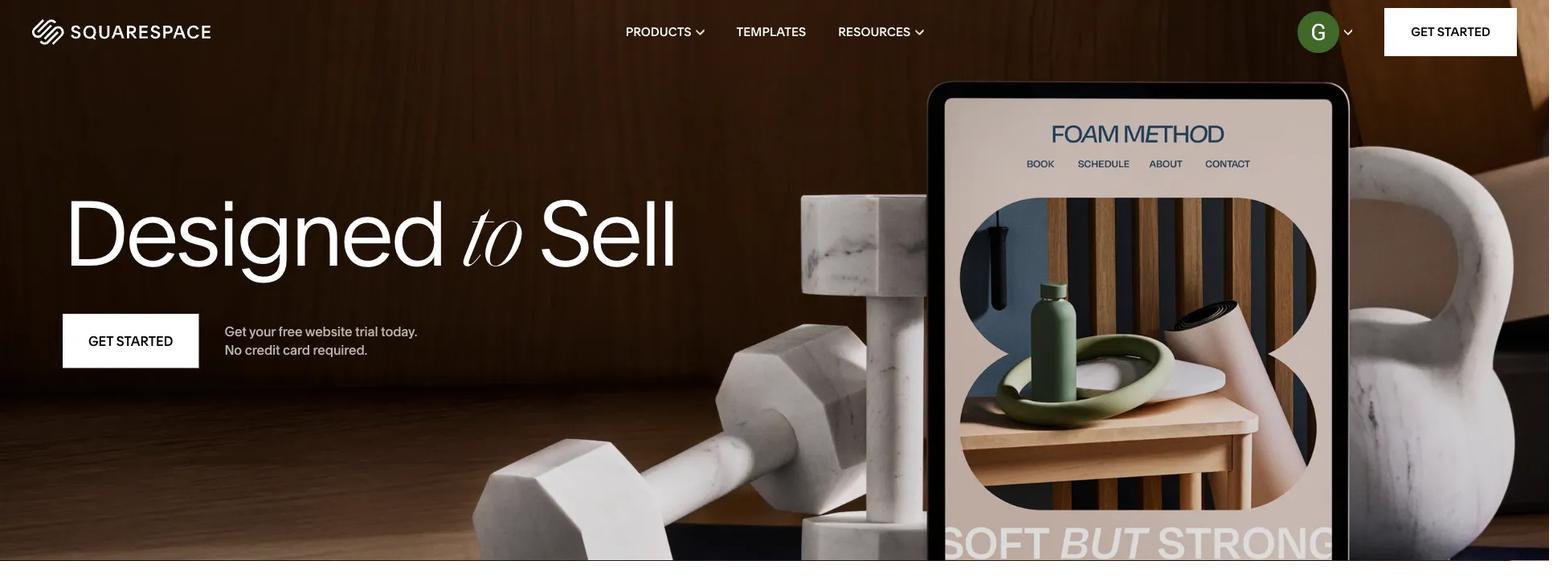Task type: locate. For each thing, give the bounding box(es) containing it.
get your free website trial today. no credit card required.
[[225, 324, 417, 358]]

started for get started link to the top
[[1438, 25, 1491, 39]]

squarespace logo link
[[32, 19, 329, 45]]

0 vertical spatial started
[[1438, 25, 1491, 39]]

get started link
[[1385, 8, 1517, 56], [63, 314, 199, 368]]

1 horizontal spatial get started
[[1411, 25, 1491, 39]]

0 horizontal spatial get started
[[88, 334, 173, 349]]

get started for the leftmost get started link
[[88, 334, 173, 349]]

credit
[[245, 342, 280, 358]]

get
[[1411, 25, 1435, 39], [225, 324, 246, 340], [88, 334, 113, 349]]

get for get started link to the top
[[1411, 25, 1435, 39]]

0 horizontal spatial get started link
[[63, 314, 199, 368]]

1 vertical spatial started
[[116, 334, 173, 349]]

1 horizontal spatial get started link
[[1385, 8, 1517, 56]]

0 horizontal spatial get
[[88, 334, 113, 349]]

0 horizontal spatial started
[[116, 334, 173, 349]]

squarespace logo image
[[32, 19, 211, 45]]

get started
[[1411, 25, 1491, 39], [88, 334, 173, 349]]

started
[[1438, 25, 1491, 39], [116, 334, 173, 349]]

1 vertical spatial get started link
[[63, 314, 199, 368]]

2 horizontal spatial get
[[1411, 25, 1435, 39]]

1 horizontal spatial get
[[225, 324, 246, 340]]

0 vertical spatial get started
[[1411, 25, 1491, 39]]

1 vertical spatial get started
[[88, 334, 173, 349]]

card
[[283, 342, 310, 358]]

resources
[[838, 25, 911, 39]]

to
[[463, 199, 520, 289]]

1 horizontal spatial started
[[1438, 25, 1491, 39]]

products
[[626, 25, 692, 39]]



Task type: describe. For each thing, give the bounding box(es) containing it.
website
[[305, 324, 352, 340]]

started for the leftmost get started link
[[116, 334, 173, 349]]

get inside get your free website trial today. no credit card required.
[[225, 324, 246, 340]]

get for the leftmost get started link
[[88, 334, 113, 349]]

templates
[[737, 25, 806, 39]]

0 vertical spatial get started link
[[1385, 8, 1517, 56]]

sell
[[538, 178, 677, 289]]

trial
[[355, 324, 378, 340]]

designed
[[63, 178, 445, 289]]

products button
[[626, 0, 705, 64]]

get started for get started link to the top
[[1411, 25, 1491, 39]]

your
[[249, 324, 276, 340]]

free
[[278, 324, 302, 340]]

designed to sell
[[63, 178, 677, 289]]

required.
[[313, 342, 368, 358]]

resources button
[[838, 0, 924, 64]]

templates link
[[737, 0, 806, 64]]

no
[[225, 342, 242, 358]]

today.
[[381, 324, 417, 340]]



Task type: vqa. For each thing, say whether or not it's contained in the screenshot.
get in the get your free website trial today. no credit card required.
yes



